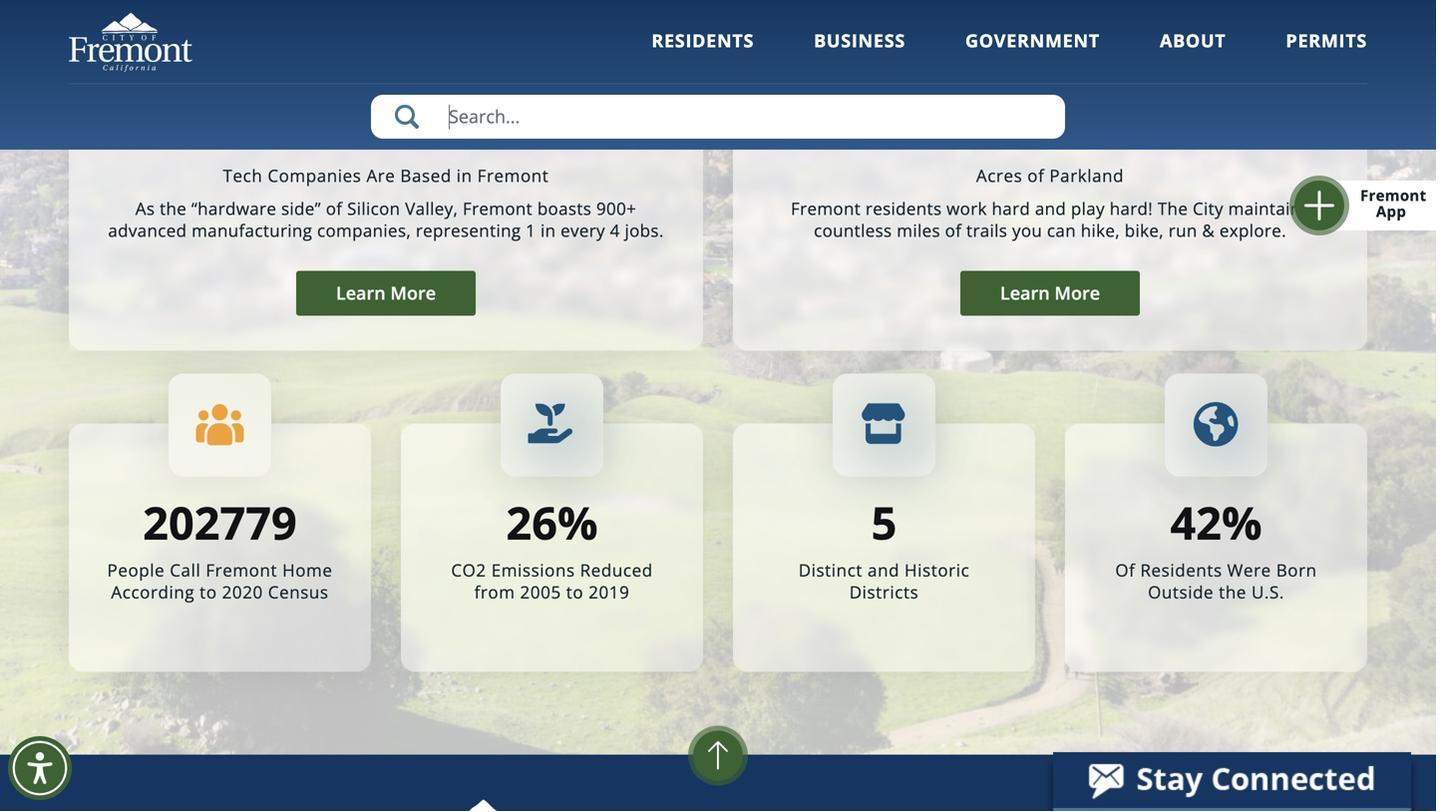 Task type: describe. For each thing, give the bounding box(es) containing it.
207689
[[143, 492, 297, 552]]

of inside fremont residents work hard and play hard! the city maintains countless miles of trails you can hike, bike, run & explore.
[[945, 219, 962, 242]]

u.s.
[[1252, 581, 1285, 603]]

are
[[367, 164, 395, 187]]

230,646 image
[[196, 404, 244, 446]]

the inside 43 % of residents were born outside the u.s.
[[1219, 581, 1247, 603]]

countless
[[814, 219, 892, 242]]

work
[[947, 197, 987, 220]]

207689 people call fremont home according to 2020 census
[[107, 492, 333, 603]]

you
[[1013, 219, 1043, 242]]

% for 26
[[558, 492, 598, 552]]

about
[[1160, 28, 1227, 53]]

business link
[[814, 28, 906, 79]]

fremont inside as the "hardware side" of silicon valley, fremont boasts 900+ advanced manufacturing companies, representing 1 in every 4 jobs.
[[463, 197, 533, 220]]

stay connected image
[[1054, 752, 1410, 808]]

emissions
[[492, 558, 575, 581]]

as the "hardware side" of silicon valley, fremont boasts 900+ advanced manufacturing companies, representing 1 in every 4 jobs.
[[108, 197, 664, 242]]

city
[[1193, 197, 1224, 220]]

% for 43
[[1222, 492, 1263, 552]]

permits link
[[1286, 28, 1368, 79]]

1102 acres of parkland
[[977, 91, 1124, 187]]

Search text field
[[371, 95, 1065, 139]]

more for 1102
[[1055, 281, 1101, 305]]

government
[[966, 28, 1100, 53]]

hard
[[992, 197, 1031, 220]]

900+
[[597, 197, 637, 220]]

to inside 207689 people call fremont home according to 2020 census
[[200, 581, 217, 603]]

boasts
[[538, 197, 592, 220]]

learn more for 1531
[[336, 281, 436, 305]]

tech
[[223, 164, 263, 187]]

parkland
[[1050, 164, 1124, 187]]

more for 1531
[[390, 281, 436, 305]]

co2
[[451, 558, 487, 581]]

residents
[[866, 197, 942, 220]]

fremont app link
[[1316, 181, 1437, 230]]

in inside 1531 tech companies are based in fremont
[[457, 164, 473, 187]]

learn more for 1102
[[1001, 281, 1101, 305]]

home
[[282, 558, 333, 581]]

2019
[[589, 581, 630, 603]]

1102
[[993, 91, 1108, 159]]

acres
[[977, 164, 1023, 187]]

play
[[1071, 197, 1105, 220]]

of inside 1102 acres of parkland
[[1028, 164, 1045, 187]]

26 % co2 emissions reduced from 2005 to 2019
[[451, 492, 653, 603]]

side"
[[281, 197, 321, 220]]

0 horizontal spatial residents
[[652, 28, 754, 53]]

born
[[1277, 558, 1318, 581]]

can
[[1047, 219, 1076, 242]]

and inside 5 distinct and historic districts
[[868, 558, 900, 581]]

of inside as the "hardware side" of silicon valley, fremont boasts 900+ advanced manufacturing companies, representing 1 in every 4 jobs.
[[326, 197, 343, 220]]

about link
[[1160, 28, 1227, 79]]

maintains
[[1229, 197, 1310, 220]]

48.6% image
[[1193, 401, 1241, 449]]

1
[[526, 219, 536, 242]]

explore.
[[1220, 219, 1287, 242]]

based
[[400, 164, 452, 187]]

5
[[872, 492, 897, 552]]

permits
[[1286, 28, 1368, 53]]

according
[[111, 581, 195, 603]]



Task type: vqa. For each thing, say whether or not it's contained in the screenshot.
text field
no



Task type: locate. For each thing, give the bounding box(es) containing it.
1 horizontal spatial and
[[1035, 197, 1067, 220]]

1 horizontal spatial of
[[945, 219, 962, 242]]

and down 5
[[868, 558, 900, 581]]

in right 1
[[541, 219, 556, 242]]

2 horizontal spatial of
[[1028, 164, 1045, 187]]

0 horizontal spatial learn more
[[336, 281, 436, 305]]

1 vertical spatial the
[[1219, 581, 1247, 603]]

1 % from the left
[[558, 492, 598, 552]]

1 more from the left
[[390, 281, 436, 305]]

1 horizontal spatial learn more
[[1001, 281, 1101, 305]]

trails
[[967, 219, 1008, 242]]

1 vertical spatial in
[[541, 219, 556, 242]]

fremont residents work hard and play hard! the city maintains countless miles of trails you can hike, bike, run & explore.
[[791, 197, 1310, 242]]

call
[[170, 558, 201, 581]]

to right 2005 on the bottom of the page
[[566, 581, 584, 603]]

valley,
[[405, 197, 458, 220]]

hard!
[[1110, 197, 1153, 220]]

2 to from the left
[[566, 581, 584, 603]]

0 horizontal spatial the
[[160, 197, 187, 220]]

learn
[[336, 281, 386, 305], [1001, 281, 1050, 305]]

of left trails
[[945, 219, 962, 242]]

to
[[200, 581, 217, 603], [566, 581, 584, 603]]

every
[[561, 219, 605, 242]]

of right 'side"' at the top
[[326, 197, 343, 220]]

run
[[1169, 219, 1198, 242]]

0 horizontal spatial %
[[558, 492, 598, 552]]

of
[[1028, 164, 1045, 187], [326, 197, 343, 220], [945, 219, 962, 242]]

to left the '2020'
[[200, 581, 217, 603]]

of right acres
[[1028, 164, 1045, 187]]

residents
[[652, 28, 754, 53], [1141, 558, 1223, 581]]

residents up search text field
[[652, 28, 754, 53]]

0 vertical spatial residents
[[652, 28, 754, 53]]

%
[[558, 492, 598, 552], [1222, 492, 1263, 552]]

0 horizontal spatial to
[[200, 581, 217, 603]]

2 % from the left
[[1222, 492, 1263, 552]]

0 horizontal spatial of
[[326, 197, 343, 220]]

reduced
[[580, 558, 653, 581]]

residents inside 43 % of residents were born outside the u.s.
[[1141, 558, 1223, 581]]

learn more down companies,
[[336, 281, 436, 305]]

1 horizontal spatial residents
[[1141, 558, 1223, 581]]

outside
[[1148, 581, 1214, 603]]

4
[[610, 219, 620, 242]]

companies,
[[317, 219, 411, 242]]

and left "play"
[[1035, 197, 1067, 220]]

government link
[[966, 28, 1100, 79]]

bike,
[[1125, 219, 1164, 242]]

historic
[[905, 558, 970, 581]]

advanced
[[108, 219, 187, 242]]

of
[[1116, 558, 1136, 581]]

residents link
[[652, 28, 754, 79]]

2020
[[222, 581, 263, 603]]

the
[[160, 197, 187, 220], [1219, 581, 1247, 603]]

6 image
[[860, 401, 908, 449]]

% up were
[[1222, 492, 1263, 552]]

1531 tech companies are based in fremont
[[223, 91, 549, 187]]

the
[[1158, 197, 1188, 220]]

as
[[135, 197, 155, 220]]

and inside fremont residents work hard and play hard! the city maintains countless miles of trails you can hike, bike, run & explore.
[[1035, 197, 1067, 220]]

districts
[[850, 581, 919, 603]]

hike,
[[1081, 219, 1120, 242]]

0 vertical spatial in
[[457, 164, 473, 187]]

26
[[506, 492, 558, 552]]

were
[[1228, 558, 1272, 581]]

fremont inside fremont residents work hard and play hard! the city maintains countless miles of trails you can hike, bike, run & explore.
[[791, 197, 861, 220]]

1 horizontal spatial in
[[541, 219, 556, 242]]

census
[[268, 581, 329, 603]]

fremont inside 1531 tech companies are based in fremont
[[478, 164, 549, 187]]

learn more
[[336, 281, 436, 305], [1001, 281, 1101, 305]]

jobs.
[[625, 219, 664, 242]]

1 vertical spatial residents
[[1141, 558, 1223, 581]]

business
[[814, 28, 906, 53]]

the inside as the "hardware side" of silicon valley, fremont boasts 900+ advanced manufacturing companies, representing 1 in every 4 jobs.
[[160, 197, 187, 220]]

the right as
[[160, 197, 187, 220]]

"hardware
[[191, 197, 277, 220]]

the left u.s.
[[1219, 581, 1247, 603]]

1 horizontal spatial learn
[[1001, 281, 1050, 305]]

app
[[1377, 201, 1407, 221]]

more
[[390, 281, 436, 305], [1055, 281, 1101, 305]]

% inside 43 % of residents were born outside the u.s.
[[1222, 492, 1263, 552]]

fremont app
[[1361, 185, 1427, 221]]

in inside as the "hardware side" of silicon valley, fremont boasts 900+ advanced manufacturing companies, representing 1 in every 4 jobs.
[[541, 219, 556, 242]]

2 learn more from the left
[[1001, 281, 1101, 305]]

distinct
[[799, 558, 863, 581]]

0 horizontal spatial and
[[868, 558, 900, 581]]

43
[[1171, 492, 1222, 552]]

5 distinct and historic districts
[[799, 492, 970, 603]]

0 vertical spatial and
[[1035, 197, 1067, 220]]

residents down 43
[[1141, 558, 1223, 581]]

1531
[[329, 91, 443, 159]]

from
[[474, 581, 515, 603]]

1 horizontal spatial %
[[1222, 492, 1263, 552]]

% up the reduced at the bottom
[[558, 492, 598, 552]]

&
[[1203, 219, 1215, 242]]

2 more from the left
[[1055, 281, 1101, 305]]

fremont inside 207689 people call fremont home according to 2020 census
[[206, 558, 277, 581]]

in right based
[[457, 164, 473, 187]]

fremont
[[478, 164, 549, 187], [1361, 185, 1427, 206], [463, 197, 533, 220], [791, 197, 861, 220], [206, 558, 277, 581]]

miles
[[897, 219, 941, 242]]

silicon
[[347, 197, 401, 220]]

0 horizontal spatial learn
[[336, 281, 386, 305]]

1 horizontal spatial more
[[1055, 281, 1101, 305]]

learn more down the can
[[1001, 281, 1101, 305]]

0 horizontal spatial in
[[457, 164, 473, 187]]

0 horizontal spatial more
[[390, 281, 436, 305]]

43 % of residents were born outside the u.s.
[[1116, 492, 1318, 603]]

29.7% image
[[528, 401, 576, 449]]

learn for 1102
[[1001, 281, 1050, 305]]

1 horizontal spatial to
[[566, 581, 584, 603]]

manufacturing
[[192, 219, 313, 242]]

representing
[[416, 219, 521, 242]]

more down the can
[[1055, 281, 1101, 305]]

more down as the "hardware side" of silicon valley, fremont boasts 900+ advanced manufacturing companies, representing 1 in every 4 jobs.
[[390, 281, 436, 305]]

1 vertical spatial and
[[868, 558, 900, 581]]

learn down you
[[1001, 281, 1050, 305]]

2 learn from the left
[[1001, 281, 1050, 305]]

% inside 26 % co2 emissions reduced from 2005 to 2019
[[558, 492, 598, 552]]

1 horizontal spatial the
[[1219, 581, 1247, 603]]

companies
[[268, 164, 362, 187]]

1 learn from the left
[[336, 281, 386, 305]]

learn down companies,
[[336, 281, 386, 305]]

people
[[107, 558, 165, 581]]

learn for 1531
[[336, 281, 386, 305]]

1 to from the left
[[200, 581, 217, 603]]

2005
[[520, 581, 561, 603]]

0 vertical spatial the
[[160, 197, 187, 220]]

in
[[457, 164, 473, 187], [541, 219, 556, 242]]

to inside 26 % co2 emissions reduced from 2005 to 2019
[[566, 581, 584, 603]]

1 learn more from the left
[[336, 281, 436, 305]]

and
[[1035, 197, 1067, 220], [868, 558, 900, 581]]



